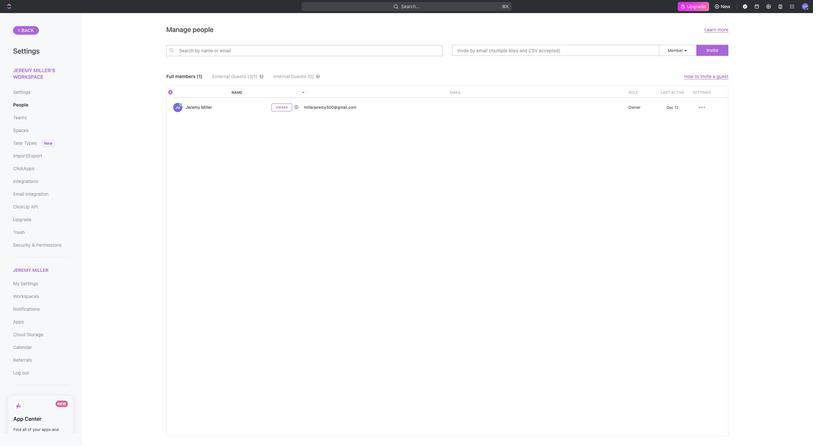 Task type: locate. For each thing, give the bounding box(es) containing it.
external
[[212, 74, 230, 79]]

Search by name or email text field
[[166, 45, 443, 56]]

how to invite a guest link
[[685, 74, 729, 79]]

1 horizontal spatial miller
[[201, 105, 212, 110]]

jeremy miller up my settings
[[13, 268, 49, 273]]

upgrade left new button
[[688, 4, 706, 9]]

manage people
[[166, 26, 214, 33]]

settings down back link
[[13, 47, 40, 55]]

settings link
[[13, 87, 68, 98]]

a
[[714, 74, 716, 79]]

⌘k
[[502, 4, 509, 9]]

jeremy miller
[[186, 105, 212, 110], [13, 268, 49, 273]]

spaces
[[13, 128, 29, 133]]

0 horizontal spatial guests
[[231, 74, 246, 79]]

search...
[[402, 4, 420, 9]]

members
[[175, 74, 196, 79]]

0 vertical spatial email
[[450, 90, 462, 95]]

jeremy
[[13, 67, 32, 73], [186, 105, 200, 110], [13, 268, 31, 273]]

app center
[[13, 416, 42, 422]]

people
[[13, 102, 28, 108]]

trash
[[13, 230, 25, 235]]

new inside button
[[721, 4, 731, 9]]

1 horizontal spatial jm
[[804, 4, 808, 8]]

0 vertical spatial app
[[13, 416, 23, 422]]

cloud storage link
[[13, 329, 68, 341]]

app down and
[[57, 433, 64, 438]]

upgrade down clickup
[[13, 217, 31, 222]]

how to invite a guest
[[685, 74, 729, 79]]

2 guests from the left
[[291, 74, 307, 79]]

2 horizontal spatial new
[[721, 4, 731, 9]]

jeremy miller down (1)
[[186, 105, 212, 110]]

0 horizontal spatial new
[[44, 141, 53, 146]]

upgrade link up learn
[[679, 2, 710, 11]]

my
[[13, 281, 19, 287]]

new button
[[712, 1, 735, 12]]

1 horizontal spatial upgrade link
[[679, 2, 710, 11]]

1 horizontal spatial new
[[57, 402, 66, 406]]

upgrade link up trash link
[[13, 214, 68, 225]]

of
[[28, 428, 31, 432]]

email inside email integration link
[[13, 191, 24, 197]]

integrations
[[13, 433, 35, 438]]

settings up people
[[13, 89, 31, 95]]

owner button
[[627, 105, 641, 110]]

owner down internal
[[276, 106, 288, 109]]

miller's
[[34, 67, 55, 73]]

jeremy miller's workspace
[[13, 67, 55, 80]]

app up the find
[[13, 416, 23, 422]]

0 vertical spatial upgrade
[[688, 4, 706, 9]]

0 horizontal spatial jm
[[176, 105, 180, 109]]

integration
[[26, 191, 48, 197]]

security
[[13, 242, 30, 248]]

0 horizontal spatial jeremy miller
[[13, 268, 49, 273]]

0 horizontal spatial email
[[13, 191, 24, 197]]

dec
[[667, 105, 674, 110]]

0 vertical spatial upgrade link
[[679, 2, 710, 11]]

0 vertical spatial new
[[721, 4, 731, 9]]

settings right my
[[21, 281, 38, 287]]

center
[[25, 416, 42, 422]]

log out link
[[13, 368, 68, 379]]

new
[[721, 4, 731, 9], [44, 141, 53, 146], [57, 402, 66, 406]]

1 vertical spatial email
[[13, 191, 24, 197]]

settings
[[13, 47, 40, 55], [13, 89, 31, 95], [694, 90, 712, 95], [21, 281, 38, 287]]

jeremy up workspace
[[13, 67, 32, 73]]

0 horizontal spatial upgrade
[[13, 217, 31, 222]]

new up import/export link
[[44, 141, 53, 146]]

people
[[193, 26, 214, 33]]

1 horizontal spatial guests
[[291, 74, 307, 79]]

1 vertical spatial upgrade link
[[13, 214, 68, 225]]

import/export link
[[13, 150, 68, 162]]

1 horizontal spatial app
[[57, 433, 64, 438]]

external guests (0/1)
[[212, 74, 258, 79]]

settings element
[[0, 13, 82, 447]]

1 horizontal spatial email
[[450, 90, 462, 95]]

all
[[22, 428, 27, 432]]

miller down (1)
[[201, 105, 212, 110]]

notifications
[[13, 307, 40, 312]]

0 horizontal spatial miller
[[32, 268, 49, 273]]

security & permissions link
[[13, 240, 68, 251]]

teams
[[13, 115, 27, 120]]

1 vertical spatial new
[[44, 141, 53, 146]]

1 vertical spatial miller
[[32, 268, 49, 273]]

jeremy up my settings
[[13, 268, 31, 273]]

2 vertical spatial jeremy
[[13, 268, 31, 273]]

learn more
[[705, 27, 729, 32]]

miller
[[201, 105, 212, 110], [32, 268, 49, 273]]

0 horizontal spatial upgrade link
[[13, 214, 68, 225]]

email
[[450, 90, 462, 95], [13, 191, 24, 197]]

full
[[166, 74, 174, 79]]

2 vertical spatial new
[[57, 402, 66, 406]]

1 guests from the left
[[231, 74, 246, 79]]

app
[[13, 416, 23, 422], [57, 433, 64, 438]]

guests
[[231, 74, 246, 79], [291, 74, 307, 79]]

1 vertical spatial app
[[57, 433, 64, 438]]

upgrade
[[688, 4, 706, 9], [13, 217, 31, 222]]

notifications link
[[13, 304, 68, 315]]

jeremy inside 'jeremy miller's workspace'
[[13, 67, 32, 73]]

jm button
[[801, 1, 811, 12]]

0 vertical spatial jm
[[804, 4, 808, 8]]

workspace
[[13, 74, 43, 80]]

1 vertical spatial upgrade
[[13, 217, 31, 222]]

0 vertical spatial jeremy
[[13, 67, 32, 73]]

internal
[[274, 74, 290, 79]]

guests for internal
[[291, 74, 307, 79]]

back link
[[13, 26, 39, 35]]

more
[[718, 27, 729, 32]]

internal guests (0)
[[274, 74, 314, 79]]

new up more
[[721, 4, 731, 9]]

people link
[[13, 99, 68, 111]]

guests left (0/1)
[[231, 74, 246, 79]]

teams link
[[13, 112, 68, 123]]

new up and
[[57, 402, 66, 406]]

(1)
[[197, 74, 203, 79]]

settings inside 'link'
[[21, 281, 38, 287]]

miller up my settings 'link'
[[32, 268, 49, 273]]

guests left (0)
[[291, 74, 307, 79]]

log out
[[13, 370, 29, 376]]

out
[[22, 370, 29, 376]]

1 vertical spatial jeremy miller
[[13, 268, 49, 273]]

cloud
[[13, 332, 25, 338]]

my settings
[[13, 281, 38, 287]]

active
[[672, 90, 685, 95]]

owner down role
[[629, 105, 641, 110]]

0 vertical spatial jeremy miller
[[186, 105, 212, 110]]

jeremy down (1)
[[186, 105, 200, 110]]

1 vertical spatial jm
[[176, 105, 180, 109]]



Task type: vqa. For each thing, say whether or not it's contained in the screenshot.
leftmost Upgrade
yes



Task type: describe. For each thing, give the bounding box(es) containing it.
referrals link
[[13, 355, 68, 366]]

find
[[13, 428, 21, 432]]

find all of your apps and integrations in our new app center!
[[13, 428, 64, 444]]

member
[[668, 48, 684, 53]]

guests for external
[[231, 74, 246, 79]]

external guests (0/1) button
[[212, 74, 264, 79]]

permissions
[[36, 242, 62, 248]]

import/export
[[13, 153, 42, 159]]

our
[[41, 433, 47, 438]]

trash link
[[13, 227, 68, 238]]

0 horizontal spatial owner
[[276, 106, 288, 109]]

how
[[685, 74, 694, 79]]

(0/1)
[[248, 74, 258, 79]]

calendar
[[13, 345, 32, 350]]

integrations link
[[13, 176, 68, 187]]

task types
[[13, 140, 37, 146]]

back
[[22, 27, 34, 33]]

email integration
[[13, 191, 48, 197]]

clickapps
[[13, 166, 34, 171]]

(0)
[[308, 74, 314, 79]]

1 vertical spatial jeremy
[[186, 105, 200, 110]]

internal guests (0) button
[[274, 74, 330, 79]]

referrals
[[13, 358, 32, 363]]

Invite by email (multiple lines and CSV accepted) text field
[[453, 45, 660, 56]]

apps link
[[13, 317, 68, 328]]

clickapps link
[[13, 163, 68, 174]]

email for email integration
[[13, 191, 24, 197]]

apps
[[42, 428, 51, 432]]

and
[[52, 428, 59, 432]]

full members (1) button
[[166, 74, 203, 79]]

in
[[37, 433, 40, 438]]

app inside find all of your apps and integrations in our new app center!
[[57, 433, 64, 438]]

12
[[675, 105, 679, 110]]

types
[[24, 140, 37, 146]]

your
[[33, 428, 41, 432]]

email integration link
[[13, 189, 68, 200]]

apps
[[13, 319, 24, 325]]

upgrade inside settings element
[[13, 217, 31, 222]]

1 horizontal spatial jeremy miller
[[186, 105, 212, 110]]

full members (1)
[[166, 74, 203, 79]]

to
[[696, 74, 700, 79]]

integrations
[[13, 179, 38, 184]]

security & permissions
[[13, 242, 62, 248]]

my settings link
[[13, 278, 68, 290]]

task
[[13, 140, 23, 146]]

guest
[[717, 74, 729, 79]]

0 vertical spatial miller
[[201, 105, 212, 110]]

manage
[[166, 26, 191, 33]]

new
[[48, 433, 56, 438]]

clickup
[[13, 204, 30, 210]]

calendar link
[[13, 342, 68, 353]]

log
[[13, 370, 21, 376]]

settings down how to invite a guest link
[[694, 90, 712, 95]]

last
[[662, 90, 671, 95]]

dec 12
[[667, 105, 679, 110]]

storage
[[27, 332, 43, 338]]

workspaces link
[[13, 291, 68, 302]]

clickup api
[[13, 204, 38, 210]]

invite
[[707, 47, 719, 53]]

role
[[629, 90, 639, 95]]

millerjeremy500@gmail.com
[[304, 105, 357, 110]]

cloud storage
[[13, 332, 43, 338]]

0 horizontal spatial app
[[13, 416, 23, 422]]

miller inside settings element
[[32, 268, 49, 273]]

spaces link
[[13, 125, 68, 136]]

last active
[[662, 90, 685, 95]]

api
[[31, 204, 38, 210]]

invite
[[701, 74, 712, 79]]

1 horizontal spatial upgrade
[[688, 4, 706, 9]]

invite button
[[697, 45, 729, 56]]

clickup api link
[[13, 201, 68, 213]]

jm inside jm 'dropdown button'
[[804, 4, 808, 8]]

jeremy miller inside settings element
[[13, 268, 49, 273]]

1 horizontal spatial owner
[[629, 105, 641, 110]]

&
[[32, 242, 35, 248]]

center!
[[13, 439, 27, 444]]

member button
[[668, 48, 688, 53]]

email for email
[[450, 90, 462, 95]]



